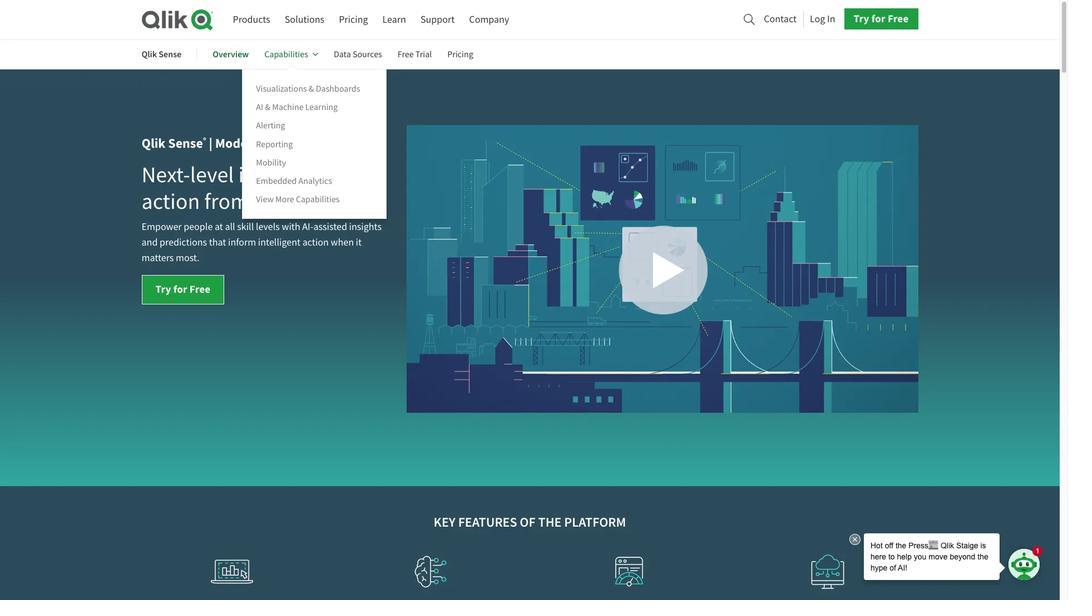 Task type: locate. For each thing, give the bounding box(es) containing it.
platform
[[564, 514, 626, 532]]

2 qlik from the top
[[142, 135, 166, 153]]

try for free for try for free link to the left
[[156, 283, 211, 297]]

ai & machine learning link
[[256, 101, 338, 114]]

qlik inside menu bar
[[142, 48, 157, 60]]

overview
[[213, 48, 249, 60]]

learn link
[[383, 9, 406, 30]]

pricing right trial
[[448, 49, 473, 60]]

view
[[256, 194, 274, 205]]

log
[[810, 13, 825, 25]]

qlik sense link
[[142, 41, 181, 68]]

1 vertical spatial pricing
[[448, 49, 473, 60]]

action down "ai-" at top
[[303, 237, 329, 249]]

0 horizontal spatial try for free
[[156, 283, 211, 297]]

capabilities inside "link"
[[296, 194, 340, 205]]

sense
[[159, 48, 181, 60], [168, 135, 203, 153]]

1 horizontal spatial pricing link
[[448, 41, 473, 68]]

when
[[331, 237, 354, 249]]

try for free link
[[844, 9, 918, 30], [142, 275, 225, 305]]

dashboards
[[316, 84, 360, 95]]

free trial link
[[398, 41, 432, 68]]

0 vertical spatial qlik
[[142, 48, 157, 60]]

analytics
[[300, 135, 354, 153], [299, 176, 332, 187]]

pricing link up data sources link
[[339, 9, 368, 30]]

1 vertical spatial try for free link
[[142, 275, 225, 305]]

& right ai
[[265, 102, 270, 113]]

pricing
[[339, 13, 368, 26], [448, 49, 473, 60]]

capabilities up "ai-" at top
[[296, 194, 340, 205]]

0 horizontal spatial pricing
[[339, 13, 368, 26]]

your
[[253, 188, 296, 216]]

and
[[306, 161, 342, 189], [142, 237, 158, 249]]

and up "matters"
[[142, 237, 158, 249]]

pricing link
[[339, 9, 368, 30], [448, 41, 473, 68]]

1 vertical spatial and
[[142, 237, 158, 249]]

qlik for qlik sense
[[142, 48, 157, 60]]

qlik
[[142, 48, 157, 60], [142, 135, 166, 153]]

capabilities menu
[[242, 69, 387, 219]]

view more capabilities
[[256, 194, 340, 205]]

empower
[[142, 221, 182, 234]]

predictions
[[160, 237, 207, 249]]

0 vertical spatial and
[[306, 161, 342, 189]]

1 vertical spatial analytics
[[299, 176, 332, 187]]

0 vertical spatial menu bar
[[233, 9, 509, 30]]

trial
[[416, 49, 432, 60]]

1 horizontal spatial for
[[872, 12, 886, 26]]

1 vertical spatial try for free
[[156, 283, 211, 297]]

free inside 'qlik main' "element"
[[888, 12, 909, 26]]

capabilities up the visualizations
[[264, 49, 308, 60]]

action
[[142, 188, 200, 216], [303, 237, 329, 249]]

from
[[204, 188, 249, 216]]

ai & machine learning
[[256, 102, 338, 113]]

it
[[356, 237, 362, 249]]

view more capabilities link
[[256, 193, 340, 206]]

0 vertical spatial pricing
[[339, 13, 368, 26]]

0 horizontal spatial action
[[142, 188, 200, 216]]

analytics down learning
[[300, 135, 354, 153]]

free for try for free link to the left
[[190, 283, 211, 297]]

& inside 'link'
[[265, 102, 270, 113]]

& up learning
[[309, 84, 314, 95]]

1 horizontal spatial try for free
[[854, 12, 909, 26]]

sense inside qlik sense link
[[159, 48, 181, 60]]

0 vertical spatial pricing link
[[339, 9, 368, 30]]

data sources link
[[334, 41, 382, 68]]

&
[[309, 84, 314, 95], [265, 102, 270, 113]]

1 horizontal spatial action
[[303, 237, 329, 249]]

next-
[[142, 161, 190, 189]]

1 vertical spatial pricing link
[[448, 41, 473, 68]]

sense down go to the home page. image
[[159, 48, 181, 60]]

menu bar containing qlik sense
[[142, 41, 489, 219]]

1 vertical spatial try
[[156, 283, 171, 297]]

1 vertical spatial sense
[[168, 135, 203, 153]]

visualizations
[[256, 84, 307, 95]]

2 horizontal spatial free
[[888, 12, 909, 26]]

reporting
[[256, 139, 293, 150]]

1 vertical spatial menu bar
[[142, 41, 489, 219]]

data
[[334, 49, 351, 60]]

2 vertical spatial free
[[190, 283, 211, 297]]

®
[[203, 136, 206, 145]]

try for free link right the in
[[844, 9, 918, 30]]

free inside "link"
[[398, 49, 414, 60]]

solutions
[[285, 13, 325, 26]]

free
[[888, 12, 909, 26], [398, 49, 414, 60], [190, 283, 211, 297]]

0 horizontal spatial and
[[142, 237, 158, 249]]

pricing up data sources link
[[339, 13, 368, 26]]

support link
[[421, 9, 455, 30]]

free for the rightmost try for free link
[[888, 12, 909, 26]]

sense left |
[[168, 135, 203, 153]]

try for free inside 'qlik main' "element"
[[854, 12, 909, 26]]

pricing link right trial
[[448, 41, 473, 68]]

qlik main element
[[233, 9, 918, 30]]

try for free link down most.
[[142, 275, 225, 305]]

menu bar inside 'qlik main' "element"
[[233, 9, 509, 30]]

qlik for qlik sense ® | modern cloud analytics
[[142, 135, 166, 153]]

1 vertical spatial &
[[265, 102, 270, 113]]

0 horizontal spatial try
[[156, 283, 171, 297]]

embedded
[[256, 176, 297, 187]]

products
[[233, 13, 270, 26]]

menu bar
[[233, 9, 509, 30], [142, 41, 489, 219]]

of
[[520, 514, 536, 532]]

analytics up data
[[299, 176, 332, 187]]

0 vertical spatial analytics
[[300, 135, 354, 153]]

for down most.
[[173, 283, 187, 297]]

matters
[[142, 252, 174, 265]]

0 horizontal spatial for
[[173, 283, 187, 297]]

0 vertical spatial try
[[854, 12, 870, 26]]

0 vertical spatial free
[[888, 12, 909, 26]]

action up 'empower'
[[142, 188, 200, 216]]

company
[[469, 13, 509, 26]]

0 vertical spatial &
[[309, 84, 314, 95]]

for right the in
[[872, 12, 886, 26]]

|
[[209, 135, 213, 153]]

overview link
[[213, 41, 249, 68]]

try for free down most.
[[156, 283, 211, 297]]

company link
[[469, 9, 509, 30]]

1 vertical spatial capabilities
[[296, 194, 340, 205]]

1 horizontal spatial try
[[854, 12, 870, 26]]

0 horizontal spatial pricing link
[[339, 9, 368, 30]]

try inside 'qlik main' "element"
[[854, 12, 870, 26]]

try right the in
[[854, 12, 870, 26]]

ai-
[[302, 221, 314, 234]]

key features of the platform
[[434, 514, 626, 532]]

1 horizontal spatial and
[[306, 161, 342, 189]]

0 horizontal spatial &
[[265, 102, 270, 113]]

capabilities
[[264, 49, 308, 60], [296, 194, 340, 205]]

0 vertical spatial for
[[872, 12, 886, 26]]

for
[[872, 12, 886, 26], [173, 283, 187, 297]]

1 qlik from the top
[[142, 48, 157, 60]]

go to the home page. image
[[142, 9, 213, 31]]

1 horizontal spatial &
[[309, 84, 314, 95]]

qlik up the 'next-'
[[142, 135, 166, 153]]

sense for qlik sense
[[159, 48, 181, 60]]

inform
[[228, 237, 256, 249]]

0 vertical spatial try for free
[[854, 12, 909, 26]]

0 horizontal spatial free
[[190, 283, 211, 297]]

try for free right the in
[[854, 12, 909, 26]]

1 horizontal spatial free
[[398, 49, 414, 60]]

0 vertical spatial try for free link
[[844, 9, 918, 30]]

qlik down go to the home page. image
[[142, 48, 157, 60]]

0 vertical spatial sense
[[159, 48, 181, 60]]

menu bar containing products
[[233, 9, 509, 30]]

try for free
[[854, 12, 909, 26], [156, 283, 211, 297]]

1 vertical spatial qlik
[[142, 135, 166, 153]]

try down "matters"
[[156, 283, 171, 297]]

with
[[282, 221, 300, 234]]

mobility
[[256, 157, 286, 168]]

and up view more capabilities "link"
[[306, 161, 342, 189]]

1 vertical spatial free
[[398, 49, 414, 60]]

watch video: qlik sense image
[[407, 125, 918, 413]]

try
[[854, 12, 870, 26], [156, 283, 171, 297]]

0 vertical spatial action
[[142, 188, 200, 216]]

key
[[434, 514, 456, 532]]

ai
[[256, 102, 263, 113]]



Task type: vqa. For each thing, say whether or not it's contained in the screenshot.
"insights"
yes



Task type: describe. For each thing, give the bounding box(es) containing it.
learn
[[383, 13, 406, 26]]

data sources
[[334, 49, 382, 60]]

intelligent
[[258, 237, 301, 249]]

for inside 'qlik main' "element"
[[872, 12, 886, 26]]

insights
[[349, 221, 382, 234]]

& for ai
[[265, 102, 270, 113]]

analytics inside "link"
[[299, 176, 332, 187]]

all
[[225, 221, 235, 234]]

insight
[[238, 161, 302, 189]]

capabilities link
[[264, 41, 318, 68]]

try for free for the rightmost try for free link
[[854, 12, 909, 26]]

embedded analytics link
[[256, 175, 332, 187]]

cloud
[[263, 135, 297, 153]]

contact
[[764, 13, 797, 25]]

that
[[209, 237, 226, 249]]

machine
[[272, 102, 304, 113]]

support
[[421, 13, 455, 26]]

next-level insight and action from your data empower people at all skill levels with ai-assisted insights and predictions that inform intelligent action when it matters most.
[[142, 161, 382, 265]]

1 horizontal spatial try for free link
[[844, 9, 918, 30]]

qlik sense
[[142, 48, 181, 60]]

learning
[[305, 102, 338, 113]]

1 horizontal spatial pricing
[[448, 49, 473, 60]]

visualizations & dashboards
[[256, 84, 360, 95]]

alerting
[[256, 120, 285, 132]]

0 horizontal spatial try for free link
[[142, 275, 225, 305]]

contact link
[[764, 10, 797, 28]]

at
[[215, 221, 223, 234]]

features
[[458, 514, 517, 532]]

& for visualizations
[[309, 84, 314, 95]]

reporting link
[[256, 138, 293, 151]]

mobility link
[[256, 157, 286, 169]]

log in
[[810, 13, 836, 25]]

solutions link
[[285, 9, 325, 30]]

free trial
[[398, 49, 432, 60]]

more
[[276, 194, 294, 205]]

log in link
[[810, 10, 836, 28]]

alerting link
[[256, 120, 285, 132]]

level
[[190, 161, 234, 189]]

in
[[827, 13, 836, 25]]

1 vertical spatial action
[[303, 237, 329, 249]]

data
[[300, 188, 341, 216]]

the
[[538, 514, 562, 532]]

0 vertical spatial capabilities
[[264, 49, 308, 60]]

sources
[[353, 49, 382, 60]]

qlik sense ® | modern cloud analytics
[[142, 135, 354, 153]]

pricing inside 'qlik main' "element"
[[339, 13, 368, 26]]

most.
[[176, 252, 200, 265]]

levels
[[256, 221, 280, 234]]

skill
[[237, 221, 254, 234]]

visualizations & dashboards link
[[256, 83, 360, 95]]

1 vertical spatial for
[[173, 283, 187, 297]]

people
[[184, 221, 213, 234]]

assisted
[[314, 221, 347, 234]]

embedded analytics
[[256, 176, 332, 187]]

products link
[[233, 9, 270, 30]]

modern
[[215, 135, 260, 153]]

sense for qlik sense ® | modern cloud analytics
[[168, 135, 203, 153]]



